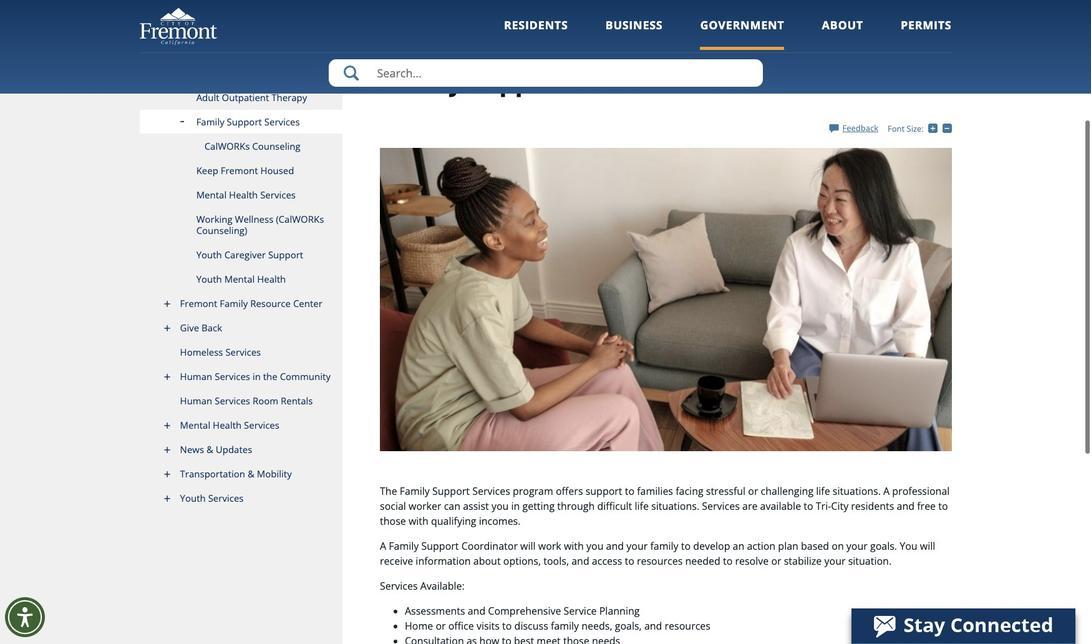 Task type: locate. For each thing, give the bounding box(es) containing it.
1 vertical spatial with
[[564, 539, 584, 552]]

with up the "tools,"
[[564, 539, 584, 552]]

through
[[558, 499, 595, 512]]

1 vertical spatial fremont
[[180, 297, 217, 309]]

1 mental health services link from the top
[[140, 182, 343, 207]]

0 vertical spatial with
[[409, 514, 429, 527]]

services available:
[[380, 579, 465, 592]]

human inside the "government » departments » human services » family services family support services"
[[491, 53, 518, 64]]

1 horizontal spatial &
[[248, 467, 255, 479]]

situations. up the residents
[[833, 484, 881, 497]]

youth down counseling)
[[196, 248, 222, 260]]

youth for youth caregiver support
[[196, 248, 222, 260]]

and up visits
[[468, 604, 486, 617]]

youth inside "link"
[[180, 491, 206, 504]]

» right departments
[[485, 53, 489, 64]]

youth down transportation
[[180, 491, 206, 504]]

mental health services link up updates
[[140, 413, 343, 437]]

mental
[[196, 188, 227, 200], [225, 272, 255, 285], [180, 418, 211, 431]]

0 vertical spatial a
[[884, 484, 890, 497]]

comprehensive
[[488, 604, 562, 617]]

1 vertical spatial human
[[180, 370, 212, 382]]

0 horizontal spatial will
[[521, 539, 536, 552]]

1 vertical spatial you
[[587, 539, 604, 552]]

mental health services for first mental health services link
[[196, 188, 296, 200]]

a inside the family support services program offers support to families facing stressful or challenging life situations. a professional social worker can assist you in getting through difficult life situations. services are available to tri-city residents and free to those with qualifying incomes.
[[884, 484, 890, 497]]

to
[[625, 484, 635, 497], [804, 499, 814, 512], [939, 499, 949, 512], [682, 539, 691, 552], [625, 554, 635, 567], [724, 554, 733, 567], [503, 619, 512, 632]]

to right access
[[625, 554, 635, 567]]

in left the
[[253, 370, 261, 382]]

therapy
[[272, 91, 307, 103]]

resources right goals,
[[665, 619, 711, 632]]

life up the "tri-"
[[817, 484, 831, 497]]

0 horizontal spatial family
[[551, 619, 579, 632]]

0 horizontal spatial situations.
[[652, 499, 700, 512]]

getting
[[523, 499, 555, 512]]

calworks counseling
[[205, 139, 301, 152]]

options,
[[504, 554, 541, 567]]

homeless
[[180, 345, 223, 358]]

0 vertical spatial you
[[492, 499, 509, 512]]

in
[[253, 370, 261, 382], [512, 499, 520, 512]]

1 vertical spatial family
[[551, 619, 579, 632]]

a family support coordinator will work with you and your family to develop an action plan based on your goals.  you will receive information about options, tools, and access to resources needed to resolve or stabilize your situation.
[[380, 539, 936, 567]]

about link
[[823, 17, 864, 50]]

1 vertical spatial government
[[380, 53, 426, 64]]

and inside the family support services program offers support to families facing stressful or challenging life situations. a professional social worker can assist you in getting through difficult life situations. services are available to tri-city residents and free to those with qualifying incomes.
[[898, 499, 915, 512]]

2 will from the left
[[921, 539, 936, 552]]

human services in the community link
[[140, 364, 343, 388]]

0 horizontal spatial &
[[207, 443, 213, 455]]

mental health services down 'keep fremont housed'
[[196, 188, 296, 200]]

services inside "link"
[[208, 491, 244, 504]]

1 horizontal spatial government
[[701, 17, 785, 32]]

social
[[380, 499, 406, 512]]

situations. down facing
[[652, 499, 700, 512]]

2 » from the left
[[485, 53, 489, 64]]

keep
[[196, 164, 218, 176]]

0 vertical spatial mental health services
[[196, 188, 296, 200]]

0 vertical spatial life
[[817, 484, 831, 497]]

youth caregiver support
[[196, 248, 304, 260]]

fremont family resource center link
[[140, 291, 343, 315]]

mental health services up updates
[[180, 418, 280, 431]]

you up access
[[587, 539, 604, 552]]

working wellness (calworks counseling) link
[[140, 207, 343, 242]]

service
[[564, 604, 597, 617]]

0 horizontal spatial with
[[409, 514, 429, 527]]

give back link
[[140, 315, 343, 340]]

support down residents link
[[469, 64, 569, 98]]

1 horizontal spatial or
[[749, 484, 759, 497]]

0 horizontal spatial you
[[492, 499, 509, 512]]

family support services link
[[140, 109, 343, 134]]

1 vertical spatial life
[[635, 499, 649, 512]]

mental up working
[[196, 188, 227, 200]]

health up updates
[[213, 418, 242, 431]]

1 horizontal spatial a
[[884, 484, 890, 497]]

1 horizontal spatial you
[[587, 539, 604, 552]]

mental for 1st mental health services link from the bottom
[[180, 418, 211, 431]]

you inside the family support services program offers support to families facing stressful or challenging life situations. a professional social worker can assist you in getting through difficult life situations. services are available to tri-city residents and free to those with qualifying incomes.
[[492, 499, 509, 512]]

family inside assessments and comprehensive service planning home or office visits to discuss family needs, goals, and resources
[[551, 619, 579, 632]]

permits link
[[901, 17, 952, 50]]

1 vertical spatial mental health services
[[180, 418, 280, 431]]

2 vertical spatial youth
[[180, 491, 206, 504]]

your right on
[[847, 539, 868, 552]]

human for human services in the community
[[180, 370, 212, 382]]

1 horizontal spatial in
[[512, 499, 520, 512]]

0 vertical spatial &
[[207, 443, 213, 455]]

0 vertical spatial resources
[[637, 554, 683, 567]]

working
[[196, 212, 233, 225]]

with down worker
[[409, 514, 429, 527]]

2 vertical spatial human
[[180, 394, 212, 406]]

free
[[918, 499, 937, 512]]

0 vertical spatial youth
[[196, 248, 222, 260]]

community
[[280, 370, 331, 382]]

0 horizontal spatial your
[[627, 539, 648, 552]]

updates
[[216, 443, 252, 455]]

»
[[428, 53, 432, 64], [485, 53, 489, 64], [552, 53, 556, 64]]

0 horizontal spatial a
[[380, 539, 387, 552]]

tri-
[[816, 499, 832, 512]]

support inside the family support services program offers support to families facing stressful or challenging life situations. a professional social worker can assist you in getting through difficult life situations. services are available to tri-city residents and free to those with qualifying incomes.
[[433, 484, 470, 497]]

in inside "human services in the community" link
[[253, 370, 261, 382]]

0 vertical spatial mental health services link
[[140, 182, 343, 207]]

2 horizontal spatial »
[[552, 53, 556, 64]]

1 vertical spatial health
[[257, 272, 286, 285]]

youth mental health link
[[140, 267, 343, 291]]

1 vertical spatial or
[[772, 554, 782, 567]]

health down keep fremont housed link
[[229, 188, 258, 200]]

health up resource
[[257, 272, 286, 285]]

stressful
[[707, 484, 746, 497]]

you
[[900, 539, 918, 552]]

or down plan
[[772, 554, 782, 567]]

caregiver
[[225, 248, 266, 260]]

family
[[558, 53, 581, 64], [380, 64, 463, 98], [196, 115, 225, 127], [220, 297, 248, 309], [400, 484, 430, 497], [389, 539, 419, 552]]

2 horizontal spatial or
[[772, 554, 782, 567]]

support up can on the bottom left
[[433, 484, 470, 497]]

1 horizontal spatial will
[[921, 539, 936, 552]]

0 vertical spatial in
[[253, 370, 261, 382]]

1 vertical spatial resources
[[665, 619, 711, 632]]

0 vertical spatial family
[[651, 539, 679, 552]]

will up options,
[[521, 539, 536, 552]]

will right you
[[921, 539, 936, 552]]

situations.
[[833, 484, 881, 497], [652, 499, 700, 512]]

+
[[938, 122, 943, 133]]

mental down the youth caregiver support link
[[225, 272, 255, 285]]

your down on
[[825, 554, 846, 567]]

human down residents link
[[491, 53, 518, 64]]

life down families
[[635, 499, 649, 512]]

1 vertical spatial in
[[512, 499, 520, 512]]

or inside assessments and comprehensive service planning home or office visits to discuss family needs, goals, and resources
[[436, 619, 446, 632]]

calworks
[[205, 139, 250, 152]]

1 horizontal spatial fremont
[[221, 164, 258, 176]]

tools,
[[544, 554, 569, 567]]

difficult
[[598, 499, 633, 512]]

mobility
[[257, 467, 292, 479]]

needs,
[[582, 619, 613, 632]]

resources
[[637, 554, 683, 567], [665, 619, 711, 632]]

1 vertical spatial mental health services link
[[140, 413, 343, 437]]

family inside the family support services program offers support to families facing stressful or challenging life situations. a professional social worker can assist you in getting through difficult life situations. services are available to tri-city residents and free to those with qualifying incomes.
[[400, 484, 430, 497]]

support down (calworks
[[268, 248, 304, 260]]

1 horizontal spatial with
[[564, 539, 584, 552]]

2 vertical spatial mental
[[180, 418, 211, 431]]

family down the family support services program offers support to families facing stressful or challenging life situations. a professional social worker can assist you in getting through difficult life situations. services are available to tri-city residents and free to those with qualifying incomes.
[[651, 539, 679, 552]]

government inside the "government » departments » human services » family services family support services"
[[380, 53, 426, 64]]

0 vertical spatial human
[[491, 53, 518, 64]]

1 horizontal spatial »
[[485, 53, 489, 64]]

your down difficult at bottom right
[[627, 539, 648, 552]]

or down assessments
[[436, 619, 446, 632]]

1 horizontal spatial government link
[[701, 17, 785, 50]]

give
[[180, 321, 199, 333]]

adult outpatient therapy link
[[140, 85, 343, 109]]

fremont down calworks counseling link at the top left of the page
[[221, 164, 258, 176]]

support inside a family support coordinator will work with you and your family to develop an action plan based on your goals.  you will receive information about options, tools, and access to resources needed to resolve or stabilize your situation.
[[422, 539, 459, 552]]

human up news
[[180, 394, 212, 406]]

with
[[409, 514, 429, 527], [564, 539, 584, 552]]

permits
[[901, 17, 952, 32]]

give back
[[180, 321, 222, 333]]

& for news
[[207, 443, 213, 455]]

can
[[444, 499, 461, 512]]

» down residents link
[[552, 53, 556, 64]]

family down "service"
[[551, 619, 579, 632]]

banner that reads human services administration image
[[380, 0, 952, 43]]

2 mental health services link from the top
[[140, 413, 343, 437]]

youth for youth services
[[180, 491, 206, 504]]

& inside news & updates link
[[207, 443, 213, 455]]

in up 'incomes.' on the bottom of page
[[512, 499, 520, 512]]

to up the 'needed'
[[682, 539, 691, 552]]

0 horizontal spatial government
[[380, 53, 426, 64]]

& right news
[[207, 443, 213, 455]]

fremont up give back
[[180, 297, 217, 309]]

mental up news
[[180, 418, 211, 431]]

adult
[[196, 91, 220, 103]]

& inside transportation & mobility link
[[248, 467, 255, 479]]

1 vertical spatial &
[[248, 467, 255, 479]]

or up are
[[749, 484, 759, 497]]

human for human services room rentals
[[180, 394, 212, 406]]

a up receive
[[380, 539, 387, 552]]

departments link
[[434, 53, 483, 64]]

resources left the 'needed'
[[637, 554, 683, 567]]

youth down the youth caregiver support link
[[196, 272, 222, 285]]

or inside the family support services program offers support to families facing stressful or challenging life situations. a professional social worker can assist you in getting through difficult life situations. services are available to tri-city residents and free to those with qualifying incomes.
[[749, 484, 759, 497]]

business
[[606, 17, 663, 32]]

and left the free in the bottom right of the page
[[898, 499, 915, 512]]

you
[[492, 499, 509, 512], [587, 539, 604, 552]]

home
[[405, 619, 433, 632]]

0 horizontal spatial in
[[253, 370, 261, 382]]

& left mobility
[[248, 467, 255, 479]]

available:
[[421, 579, 465, 592]]

residents
[[504, 17, 569, 32]]

0 vertical spatial government
[[701, 17, 785, 32]]

family
[[651, 539, 679, 552], [551, 619, 579, 632]]

support up the 'information'
[[422, 539, 459, 552]]

support
[[469, 64, 569, 98], [227, 115, 262, 127], [268, 248, 304, 260], [433, 484, 470, 497], [422, 539, 459, 552]]

1 vertical spatial a
[[380, 539, 387, 552]]

government » departments » human services » family services family support services
[[380, 53, 677, 98]]

0 horizontal spatial »
[[428, 53, 432, 64]]

keep fremont housed
[[196, 164, 294, 176]]

will
[[521, 539, 536, 552], [921, 539, 936, 552]]

or
[[749, 484, 759, 497], [772, 554, 782, 567], [436, 619, 446, 632]]

1 horizontal spatial family
[[651, 539, 679, 552]]

mental health services link down 'keep fremont housed'
[[140, 182, 343, 207]]

human down homeless
[[180, 370, 212, 382]]

a inside a family support coordinator will work with you and your family to develop an action plan based on your goals.  you will receive information about options, tools, and access to resources needed to resolve or stabilize your situation.
[[380, 539, 387, 552]]

0 vertical spatial or
[[749, 484, 759, 497]]

receive
[[380, 554, 413, 567]]

adult outpatient therapy
[[196, 91, 307, 103]]

0 vertical spatial situations.
[[833, 484, 881, 497]]

0 horizontal spatial or
[[436, 619, 446, 632]]

0 vertical spatial mental
[[196, 188, 227, 200]]

0 horizontal spatial government link
[[380, 53, 426, 64]]

font size:
[[888, 122, 924, 134]]

an
[[733, 539, 745, 552]]

coordinator
[[462, 539, 518, 552]]

mental health services
[[196, 188, 296, 200], [180, 418, 280, 431]]

on
[[832, 539, 845, 552]]

to right visits
[[503, 619, 512, 632]]

government for government » departments » human services » family services family support services
[[380, 53, 426, 64]]

2 vertical spatial or
[[436, 619, 446, 632]]

family inside a family support coordinator will work with you and your family to develop an action plan based on your goals.  you will receive information about options, tools, and access to resources needed to resolve or stabilize your situation.
[[389, 539, 419, 552]]

& for transportation
[[248, 467, 255, 479]]

+ link
[[929, 122, 943, 133]]

with inside a family support coordinator will work with you and your family to develop an action plan based on your goals.  you will receive information about options, tools, and access to resources needed to resolve or stabilize your situation.
[[564, 539, 584, 552]]

» left departments
[[428, 53, 432, 64]]

a up the residents
[[884, 484, 890, 497]]

mental health services for 1st mental health services link from the bottom
[[180, 418, 280, 431]]

you up 'incomes.' on the bottom of page
[[492, 499, 509, 512]]

back
[[202, 321, 222, 333]]

1 vertical spatial youth
[[196, 272, 222, 285]]



Task type: vqa. For each thing, say whether or not it's contained in the screenshot.
the right Fremont
yes



Task type: describe. For each thing, give the bounding box(es) containing it.
0 horizontal spatial life
[[635, 499, 649, 512]]

0 vertical spatial health
[[229, 188, 258, 200]]

human services in the community
[[180, 370, 331, 382]]

to inside assessments and comprehensive service planning home or office visits to discuss family needs, goals, and resources
[[503, 619, 512, 632]]

about
[[823, 17, 864, 32]]

business link
[[606, 17, 663, 50]]

support
[[586, 484, 623, 497]]

stabilize
[[785, 554, 822, 567]]

resolve
[[736, 554, 769, 567]]

keep fremont housed link
[[140, 158, 343, 182]]

government for government
[[701, 17, 785, 32]]

transportation & mobility link
[[140, 461, 343, 486]]

about
[[474, 554, 501, 567]]

situation.
[[849, 554, 892, 567]]

or inside a family support coordinator will work with you and your family to develop an action plan based on your goals.  you will receive information about options, tools, and access to resources needed to resolve or stabilize your situation.
[[772, 554, 782, 567]]

human services link
[[491, 53, 550, 64]]

assist
[[463, 499, 489, 512]]

family inside a family support coordinator will work with you and your family to develop an action plan based on your goals.  you will receive information about options, tools, and access to resources needed to resolve or stabilize your situation.
[[651, 539, 679, 552]]

city
[[832, 499, 849, 512]]

residents
[[852, 499, 895, 512]]

feedback link
[[830, 122, 879, 133]]

offers
[[556, 484, 583, 497]]

and up access
[[607, 539, 624, 552]]

0 vertical spatial fremont
[[221, 164, 258, 176]]

to down develop
[[724, 554, 733, 567]]

work
[[539, 539, 562, 552]]

qualifying
[[431, 514, 477, 527]]

support for a family support coordinator will work with you and your family to develop an action plan based on your goals.  you will receive information about options, tools, and access to resources needed to resolve or stabilize your situation.
[[422, 539, 459, 552]]

homeless services link
[[140, 340, 343, 364]]

-
[[952, 122, 955, 133]]

news & updates
[[180, 443, 252, 455]]

those
[[380, 514, 406, 527]]

resources inside assessments and comprehensive service planning home or office visits to discuss family needs, goals, and resources
[[665, 619, 711, 632]]

center
[[293, 297, 323, 309]]

goals,
[[615, 619, 642, 632]]

incomes.
[[479, 514, 521, 527]]

rentals
[[281, 394, 313, 406]]

stay connected image
[[852, 608, 1075, 643]]

the
[[263, 370, 278, 382]]

facing
[[676, 484, 704, 497]]

transportation & mobility
[[180, 467, 292, 479]]

program
[[513, 484, 554, 497]]

you inside a family support coordinator will work with you and your family to develop an action plan based on your goals.  you will receive information about options, tools, and access to resources needed to resolve or stabilize your situation.
[[587, 539, 604, 552]]

support for the family support services program offers support to families facing stressful or challenging life situations. a professional social worker can assist you in getting through difficult life situations. services are available to tri-city residents and free to those with qualifying incomes.
[[433, 484, 470, 497]]

youth mental health
[[196, 272, 286, 285]]

1 will from the left
[[521, 539, 536, 552]]

departments
[[434, 53, 483, 64]]

with inside the family support services program offers support to families facing stressful or challenging life situations. a professional social worker can assist you in getting through difficult life situations. services are available to tri-city residents and free to those with qualifying incomes.
[[409, 514, 429, 527]]

to up difficult at bottom right
[[625, 484, 635, 497]]

residents link
[[504, 17, 569, 50]]

font
[[888, 122, 905, 134]]

3 » from the left
[[552, 53, 556, 64]]

font size: link
[[888, 122, 924, 134]]

available
[[761, 499, 802, 512]]

2 horizontal spatial your
[[847, 539, 868, 552]]

the family support services program offers support to families facing stressful or challenging life situations. a professional social worker can assist you in getting through difficult life situations. services are available to tri-city residents and free to those with qualifying incomes.
[[380, 484, 950, 527]]

office
[[449, 619, 474, 632]]

working wellness (calworks counseling)
[[196, 212, 324, 236]]

youth for youth mental health
[[196, 272, 222, 285]]

outpatient
[[222, 91, 269, 103]]

sw 1 image
[[380, 147, 952, 451]]

professional
[[893, 484, 950, 497]]

counseling)
[[196, 224, 247, 236]]

1 horizontal spatial your
[[825, 554, 846, 567]]

news & updates link
[[140, 437, 343, 461]]

1 vertical spatial situations.
[[652, 499, 700, 512]]

youth services link
[[140, 486, 343, 510]]

1 vertical spatial mental
[[225, 272, 255, 285]]

worker
[[409, 499, 442, 512]]

1 horizontal spatial life
[[817, 484, 831, 497]]

1 vertical spatial government link
[[380, 53, 426, 64]]

families
[[638, 484, 674, 497]]

assessments and comprehensive service planning home or office visits to discuss family needs, goals, and resources
[[405, 604, 711, 632]]

0 horizontal spatial fremont
[[180, 297, 217, 309]]

human services room rentals link
[[140, 388, 343, 413]]

in inside the family support services program offers support to families facing stressful or challenging life situations. a professional social worker can assist you in getting through difficult life situations. services are available to tri-city residents and free to those with qualifying incomes.
[[512, 499, 520, 512]]

action
[[748, 539, 776, 552]]

1 » from the left
[[428, 53, 432, 64]]

support for youth caregiver support
[[268, 248, 304, 260]]

support down 'adult outpatient therapy' link at the left
[[227, 115, 262, 127]]

housed
[[261, 164, 294, 176]]

visits
[[477, 619, 500, 632]]

resource
[[250, 297, 291, 309]]

support inside the "government » departments » human services » family services family support services"
[[469, 64, 569, 98]]

1 horizontal spatial situations.
[[833, 484, 881, 497]]

family support services
[[196, 115, 300, 127]]

information
[[416, 554, 471, 567]]

calworks counseling link
[[140, 134, 343, 158]]

to right the free in the bottom right of the page
[[939, 499, 949, 512]]

- link
[[943, 122, 955, 133]]

counseling
[[252, 139, 301, 152]]

based
[[802, 539, 830, 552]]

mental for first mental health services link
[[196, 188, 227, 200]]

resources inside a family support coordinator will work with you and your family to develop an action plan based on your goals.  you will receive information about options, tools, and access to resources needed to resolve or stabilize your situation.
[[637, 554, 683, 567]]

family services link
[[558, 53, 613, 64]]

planning
[[600, 604, 640, 617]]

and right the "tools,"
[[572, 554, 590, 567]]

plan
[[779, 539, 799, 552]]

2 vertical spatial health
[[213, 418, 242, 431]]

room
[[253, 394, 278, 406]]

assessments
[[405, 604, 465, 617]]

are
[[743, 499, 758, 512]]

0 vertical spatial government link
[[701, 17, 785, 50]]

human services room rentals
[[180, 394, 313, 406]]

(calworks
[[276, 212, 324, 225]]

to left the "tri-"
[[804, 499, 814, 512]]

Search text field
[[329, 59, 763, 87]]

and right goals,
[[645, 619, 663, 632]]

youth caregiver support link
[[140, 242, 343, 267]]



